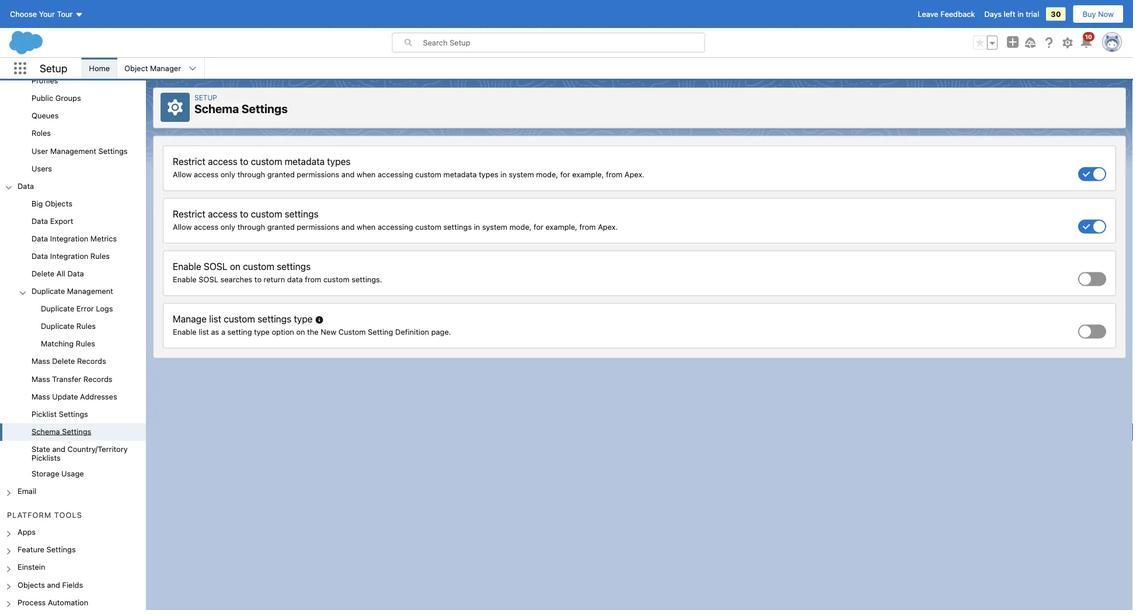 Task type: describe. For each thing, give the bounding box(es) containing it.
30
[[1051, 10, 1061, 18]]

duplicate error logs
[[41, 305, 113, 313]]

1 vertical spatial delete
[[52, 357, 75, 366]]

granted for metadata
[[267, 170, 295, 179]]

state
[[32, 445, 50, 454]]

mass for mass update addresses
[[32, 392, 50, 401]]

rules for matching rules
[[76, 340, 95, 348]]

and inside state and country/territory picklists
[[52, 445, 65, 454]]

process automation
[[18, 598, 88, 607]]

usage
[[61, 470, 84, 478]]

data export link
[[32, 217, 73, 227]]

big objects
[[32, 199, 72, 208]]

0 vertical spatial rules
[[90, 252, 110, 261]]

delete all data link
[[32, 269, 84, 280]]

objects inside data tree item
[[45, 199, 72, 208]]

settings.
[[352, 275, 382, 284]]

user management settings link
[[32, 146, 128, 157]]

error
[[76, 305, 94, 313]]

duplicate rules link
[[41, 322, 96, 333]]

mass for mass transfer records
[[32, 375, 50, 384]]

schema inside setup schema settings
[[194, 102, 239, 116]]

duplicate rules
[[41, 322, 96, 331]]

Search Setup text field
[[423, 33, 705, 52]]

addresses
[[80, 392, 117, 401]]

feature
[[18, 546, 44, 555]]

buy
[[1083, 10, 1096, 18]]

data for data integration rules
[[32, 252, 48, 261]]

enable list as a setting type option on the new custom setting definition page.
[[173, 328, 451, 336]]

0 vertical spatial metadata
[[285, 156, 325, 167]]

enable for enable sosl searches to return data from custom settings.
[[173, 275, 197, 284]]

management for user
[[50, 146, 96, 155]]

state and country/territory picklists
[[32, 445, 128, 463]]

0 vertical spatial example,
[[572, 170, 604, 179]]

leave feedback
[[918, 10, 975, 18]]

1 vertical spatial apex.
[[598, 222, 618, 231]]

new
[[321, 328, 336, 336]]

10
[[1085, 33, 1093, 40]]

settings for feature settings
[[46, 546, 76, 555]]

days left in trial
[[985, 10, 1040, 18]]

page.
[[431, 328, 451, 336]]

picklist
[[32, 410, 57, 419]]

object
[[124, 64, 148, 73]]

data
[[287, 275, 303, 284]]

automation
[[48, 598, 88, 607]]

picklist settings
[[32, 410, 88, 419]]

manager
[[150, 64, 181, 73]]

big
[[32, 199, 43, 208]]

setting
[[368, 328, 393, 336]]

feedback
[[941, 10, 975, 18]]

manage list custom settings type
[[173, 314, 315, 325]]

platform
[[7, 511, 52, 520]]

to for metadata
[[240, 156, 248, 167]]

2 horizontal spatial from
[[606, 170, 623, 179]]

data tree item
[[0, 178, 146, 484]]

data link
[[18, 182, 34, 192]]

schema inside "link"
[[32, 427, 60, 436]]

mass for mass delete records
[[32, 357, 50, 366]]

duplicate management
[[32, 287, 113, 296]]

data integration metrics
[[32, 234, 117, 243]]

sosl for on
[[204, 261, 228, 272]]

setup for setup
[[40, 62, 67, 75]]

1 vertical spatial on
[[296, 328, 305, 336]]

setting
[[228, 328, 252, 336]]

enable sosl on custom settings
[[173, 261, 311, 272]]

object manager link
[[117, 58, 188, 79]]

objects and fields link
[[18, 581, 83, 591]]

list for manage
[[209, 314, 221, 325]]

home
[[89, 64, 110, 73]]

group containing profiles
[[0, 38, 146, 178]]

data for data export
[[32, 217, 48, 225]]

0 horizontal spatial type
[[254, 328, 270, 336]]

apps link
[[18, 528, 36, 539]]

objects and fields
[[18, 581, 83, 590]]

0 horizontal spatial system
[[482, 222, 508, 231]]

platform tools
[[7, 511, 82, 520]]

tour
[[57, 10, 73, 18]]

transfer
[[52, 375, 81, 384]]

update
[[52, 392, 78, 401]]

enable for enable list as a setting type option on the new custom setting definition page.
[[173, 328, 197, 336]]

picklists
[[32, 454, 61, 463]]

granted for settings
[[267, 222, 295, 231]]

tools
[[54, 511, 82, 520]]

2 horizontal spatial in
[[1018, 10, 1024, 18]]

schema settings tree item
[[0, 424, 146, 442]]

home link
[[82, 58, 117, 79]]

group containing duplicate error logs
[[0, 301, 146, 354]]

mass update addresses link
[[32, 392, 117, 403]]

restrict for restrict access to custom metadata types
[[173, 156, 206, 167]]

duplicate for duplicate management
[[32, 287, 65, 296]]

users link
[[32, 164, 52, 175]]

queues link
[[32, 111, 59, 122]]

setup link
[[194, 93, 217, 102]]

mass transfer records
[[32, 375, 112, 384]]

now
[[1098, 10, 1114, 18]]

delete all data
[[32, 269, 84, 278]]

only for restrict access to custom metadata types
[[221, 170, 235, 179]]

country/territory
[[67, 445, 128, 454]]

public groups link
[[32, 94, 81, 104]]

0 horizontal spatial on
[[230, 261, 241, 272]]

accessing for restrict access to custom settings
[[378, 222, 413, 231]]

data integration metrics link
[[32, 234, 117, 245]]

allow for restrict access to custom settings
[[173, 222, 192, 231]]

roles link
[[32, 129, 51, 139]]

through for metadata
[[237, 170, 265, 179]]

apps
[[18, 528, 36, 537]]

setup for setup schema settings
[[194, 93, 217, 102]]



Task type: locate. For each thing, give the bounding box(es) containing it.
only for restrict access to custom settings
[[221, 222, 235, 231]]

1 vertical spatial example,
[[546, 222, 577, 231]]

1 horizontal spatial metadata
[[444, 170, 477, 179]]

2 mass from the top
[[32, 375, 50, 384]]

mass left transfer
[[32, 375, 50, 384]]

duplicate management tree item
[[0, 283, 146, 354]]

0 vertical spatial when
[[357, 170, 376, 179]]

roles
[[32, 129, 51, 138]]

custom
[[339, 328, 366, 336]]

1 vertical spatial duplicate
[[41, 305, 74, 313]]

when for restrict access to custom settings
[[357, 222, 376, 231]]

2 restrict from the top
[[173, 208, 206, 220]]

types
[[327, 156, 351, 167], [479, 170, 499, 179]]

1 vertical spatial rules
[[76, 322, 96, 331]]

sosl up searches
[[204, 261, 228, 272]]

through down restrict access to custom settings
[[237, 222, 265, 231]]

mass transfer records link
[[32, 375, 112, 385]]

1 mass from the top
[[32, 357, 50, 366]]

queues
[[32, 111, 59, 120]]

when
[[357, 170, 376, 179], [357, 222, 376, 231]]

big objects link
[[32, 199, 72, 210]]

2 accessing from the top
[[378, 222, 413, 231]]

permissions down restrict access to custom metadata types
[[297, 170, 339, 179]]

0 vertical spatial only
[[221, 170, 235, 179]]

buy now button
[[1073, 5, 1124, 23]]

10 button
[[1080, 32, 1095, 50]]

1 horizontal spatial objects
[[45, 199, 72, 208]]

mode,
[[536, 170, 558, 179], [510, 222, 532, 231]]

data for data link
[[18, 182, 34, 190]]

0 horizontal spatial from
[[305, 275, 321, 284]]

delete down "matching rules" link
[[52, 357, 75, 366]]

permissions
[[297, 170, 339, 179], [297, 222, 339, 231]]

0 vertical spatial permissions
[[297, 170, 339, 179]]

1 restrict from the top
[[173, 156, 206, 167]]

granted down restrict access to custom settings
[[267, 222, 295, 231]]

rules down the metrics
[[90, 252, 110, 261]]

data up big
[[18, 182, 34, 190]]

2 only from the top
[[221, 222, 235, 231]]

leave
[[918, 10, 939, 18]]

0 vertical spatial list
[[209, 314, 221, 325]]

list left as at the bottom left of the page
[[199, 328, 209, 336]]

0 vertical spatial granted
[[267, 170, 295, 179]]

2 vertical spatial in
[[474, 222, 480, 231]]

0 horizontal spatial types
[[327, 156, 351, 167]]

1 horizontal spatial type
[[294, 314, 313, 325]]

group containing big objects
[[0, 196, 146, 484]]

integration for metrics
[[50, 234, 88, 243]]

1 horizontal spatial list
[[209, 314, 221, 325]]

mass delete records
[[32, 357, 106, 366]]

process automation link
[[18, 598, 88, 609]]

integration inside "data integration rules" link
[[50, 252, 88, 261]]

on up searches
[[230, 261, 241, 272]]

metrics
[[90, 234, 117, 243]]

integration up 'data integration rules'
[[50, 234, 88, 243]]

rules for duplicate rules
[[76, 322, 96, 331]]

access
[[208, 156, 238, 167], [194, 170, 219, 179], [208, 208, 238, 220], [194, 222, 219, 231]]

0 horizontal spatial for
[[534, 222, 544, 231]]

settings inside setup schema settings
[[242, 102, 288, 116]]

records for mass delete records
[[77, 357, 106, 366]]

1 allow from the top
[[173, 170, 192, 179]]

1 vertical spatial granted
[[267, 222, 295, 231]]

2 vertical spatial from
[[305, 275, 321, 284]]

0 horizontal spatial schema
[[32, 427, 60, 436]]

data for data integration metrics
[[32, 234, 48, 243]]

0 horizontal spatial objects
[[18, 581, 45, 590]]

management up error
[[67, 287, 113, 296]]

settings inside "link"
[[62, 427, 91, 436]]

2 vertical spatial mass
[[32, 392, 50, 401]]

object manager
[[124, 64, 181, 73]]

granted down restrict access to custom metadata types
[[267, 170, 295, 179]]

allow access only through granted permissions and when accessing custom settings in system mode, for example, from apex.
[[173, 222, 618, 231]]

process
[[18, 598, 46, 607]]

feature settings
[[18, 546, 76, 555]]

1 vertical spatial only
[[221, 222, 235, 231]]

storage usage
[[32, 470, 84, 478]]

1 horizontal spatial apex.
[[625, 170, 645, 179]]

0 vertical spatial mass
[[32, 357, 50, 366]]

to for settings
[[240, 208, 248, 220]]

sosl left searches
[[199, 275, 218, 284]]

0 vertical spatial through
[[237, 170, 265, 179]]

duplicate up the duplicate rules
[[41, 305, 74, 313]]

setup inside setup schema settings
[[194, 93, 217, 102]]

1 vertical spatial through
[[237, 222, 265, 231]]

state and country/territory picklists link
[[32, 445, 146, 463]]

1 horizontal spatial system
[[509, 170, 534, 179]]

metadata
[[285, 156, 325, 167], [444, 170, 477, 179]]

1 horizontal spatial mode,
[[536, 170, 558, 179]]

1 horizontal spatial types
[[479, 170, 499, 179]]

1 accessing from the top
[[378, 170, 413, 179]]

1 through from the top
[[237, 170, 265, 179]]

user
[[32, 146, 48, 155]]

1 enable from the top
[[173, 261, 201, 272]]

schema down picklist
[[32, 427, 60, 436]]

records up mass transfer records
[[77, 357, 106, 366]]

0 vertical spatial integration
[[50, 234, 88, 243]]

management inside tree item
[[67, 287, 113, 296]]

list up as at the bottom left of the page
[[209, 314, 221, 325]]

data integration rules link
[[32, 252, 110, 262]]

sosl for searches
[[199, 275, 218, 284]]

to up restrict access to custom settings
[[240, 156, 248, 167]]

integration inside "data integration metrics" 'link'
[[50, 234, 88, 243]]

settings
[[285, 208, 319, 220], [444, 222, 472, 231], [277, 261, 311, 272], [258, 314, 292, 325]]

through
[[237, 170, 265, 179], [237, 222, 265, 231]]

1 vertical spatial when
[[357, 222, 376, 231]]

schema down the setup link
[[194, 102, 239, 116]]

data down big
[[32, 217, 48, 225]]

rules
[[90, 252, 110, 261], [76, 322, 96, 331], [76, 340, 95, 348]]

type
[[294, 314, 313, 325], [254, 328, 270, 336]]

0 vertical spatial system
[[509, 170, 534, 179]]

0 vertical spatial sosl
[[204, 261, 228, 272]]

a
[[221, 328, 225, 336]]

1 horizontal spatial for
[[560, 170, 570, 179]]

1 integration from the top
[[50, 234, 88, 243]]

1 granted from the top
[[267, 170, 295, 179]]

1 vertical spatial mass
[[32, 375, 50, 384]]

2 vertical spatial rules
[[76, 340, 95, 348]]

0 vertical spatial type
[[294, 314, 313, 325]]

1 vertical spatial to
[[240, 208, 248, 220]]

0 vertical spatial restrict
[[173, 156, 206, 167]]

duplicate for duplicate error logs
[[41, 305, 74, 313]]

public
[[32, 94, 53, 103]]

0 vertical spatial types
[[327, 156, 351, 167]]

logs
[[96, 305, 113, 313]]

duplicate management link
[[32, 287, 113, 298]]

permissions for metadata
[[297, 170, 339, 179]]

1 vertical spatial types
[[479, 170, 499, 179]]

delete left all
[[32, 269, 54, 278]]

einstein
[[18, 563, 45, 572]]

restrict access to custom metadata types
[[173, 156, 351, 167]]

1 vertical spatial accessing
[[378, 222, 413, 231]]

settings
[[242, 102, 288, 116], [98, 146, 128, 155], [59, 410, 88, 419], [62, 427, 91, 436], [46, 546, 76, 555]]

1 vertical spatial restrict
[[173, 208, 206, 220]]

duplicate up matching at the bottom left of the page
[[41, 322, 74, 331]]

accessing
[[378, 170, 413, 179], [378, 222, 413, 231]]

0 vertical spatial for
[[560, 170, 570, 179]]

2 permissions from the top
[[297, 222, 339, 231]]

on
[[230, 261, 241, 272], [296, 328, 305, 336]]

2 integration from the top
[[50, 252, 88, 261]]

option
[[272, 328, 294, 336]]

1 permissions from the top
[[297, 170, 339, 179]]

1 horizontal spatial schema
[[194, 102, 239, 116]]

records up addresses
[[83, 375, 112, 384]]

0 vertical spatial management
[[50, 146, 96, 155]]

apex.
[[625, 170, 645, 179], [598, 222, 618, 231]]

through for settings
[[237, 222, 265, 231]]

buy now
[[1083, 10, 1114, 18]]

mass up picklist
[[32, 392, 50, 401]]

on left the
[[296, 328, 305, 336]]

the
[[307, 328, 319, 336]]

0 vertical spatial setup
[[40, 62, 67, 75]]

accessing down "allow access only through granted permissions and when accessing custom metadata types in system mode, for example, from apex."
[[378, 222, 413, 231]]

duplicate for duplicate rules
[[41, 322, 74, 331]]

accessing for restrict access to custom metadata types
[[378, 170, 413, 179]]

type left option
[[254, 328, 270, 336]]

group
[[973, 36, 998, 50], [0, 38, 146, 178], [0, 196, 146, 484], [0, 301, 146, 354]]

0 vertical spatial allow
[[173, 170, 192, 179]]

management right user
[[50, 146, 96, 155]]

in
[[1018, 10, 1024, 18], [501, 170, 507, 179], [474, 222, 480, 231]]

1 vertical spatial list
[[199, 328, 209, 336]]

picklist settings link
[[32, 410, 88, 420]]

profiles
[[32, 76, 58, 85]]

data inside 'link'
[[32, 234, 48, 243]]

0 horizontal spatial in
[[474, 222, 480, 231]]

integration down "data integration metrics" 'link' at the top left
[[50, 252, 88, 261]]

2 when from the top
[[357, 222, 376, 231]]

to left return on the left
[[255, 275, 262, 284]]

permissions up 'data'
[[297, 222, 339, 231]]

access for allow access only through granted permissions and when accessing custom metadata types in system mode, for example, from apex.
[[194, 170, 219, 179]]

2 vertical spatial enable
[[173, 328, 197, 336]]

allow
[[173, 170, 192, 179], [173, 222, 192, 231]]

enable for enable sosl on custom settings
[[173, 261, 201, 272]]

enable sosl searches to return data from custom settings.
[[173, 275, 382, 284]]

matching rules link
[[41, 340, 95, 350]]

definition
[[395, 328, 429, 336]]

your
[[39, 10, 55, 18]]

permissions for settings
[[297, 222, 339, 231]]

1 vertical spatial allow
[[173, 222, 192, 231]]

only down restrict access to custom settings
[[221, 222, 235, 231]]

1 vertical spatial type
[[254, 328, 270, 336]]

1 vertical spatial management
[[67, 287, 113, 296]]

0 vertical spatial duplicate
[[32, 287, 65, 296]]

access for allow access only through granted permissions and when accessing custom settings in system mode, for example, from apex.
[[194, 222, 219, 231]]

0 vertical spatial accessing
[[378, 170, 413, 179]]

1 horizontal spatial from
[[580, 222, 596, 231]]

1 vertical spatial system
[[482, 222, 508, 231]]

when for restrict access to custom metadata types
[[357, 170, 376, 179]]

rules down duplicate rules link
[[76, 340, 95, 348]]

data down data export "link"
[[32, 234, 48, 243]]

objects down einstein link
[[18, 581, 45, 590]]

management for duplicate
[[67, 287, 113, 296]]

2 through from the top
[[237, 222, 265, 231]]

feature settings link
[[18, 546, 76, 556]]

return
[[264, 275, 285, 284]]

1 horizontal spatial setup
[[194, 93, 217, 102]]

0 vertical spatial enable
[[173, 261, 201, 272]]

delete
[[32, 269, 54, 278], [52, 357, 75, 366]]

list for enable
[[199, 328, 209, 336]]

matching rules
[[41, 340, 95, 348]]

0 vertical spatial mode,
[[536, 170, 558, 179]]

leave feedback link
[[918, 10, 975, 18]]

1 vertical spatial setup
[[194, 93, 217, 102]]

1 horizontal spatial on
[[296, 328, 305, 336]]

0 vertical spatial schema
[[194, 102, 239, 116]]

0 vertical spatial apex.
[[625, 170, 645, 179]]

schema settings
[[32, 427, 91, 436]]

access for restrict access to custom metadata types
[[208, 156, 238, 167]]

1 vertical spatial permissions
[[297, 222, 339, 231]]

0 vertical spatial in
[[1018, 10, 1024, 18]]

0 vertical spatial on
[[230, 261, 241, 272]]

access for restrict access to custom settings
[[208, 208, 238, 220]]

0 vertical spatial delete
[[32, 269, 54, 278]]

records for mass transfer records
[[83, 375, 112, 384]]

3 enable from the top
[[173, 328, 197, 336]]

data up delete all data on the top left of the page
[[32, 252, 48, 261]]

objects up export
[[45, 199, 72, 208]]

1 horizontal spatial in
[[501, 170, 507, 179]]

matching
[[41, 340, 74, 348]]

0 horizontal spatial metadata
[[285, 156, 325, 167]]

1 vertical spatial integration
[[50, 252, 88, 261]]

left
[[1004, 10, 1016, 18]]

0 vertical spatial to
[[240, 156, 248, 167]]

allow for restrict access to custom metadata types
[[173, 170, 192, 179]]

to up the enable sosl on custom settings on the top of the page
[[240, 208, 248, 220]]

schema settings link
[[32, 427, 91, 438]]

1 vertical spatial objects
[[18, 581, 45, 590]]

fields
[[62, 581, 83, 590]]

as
[[211, 328, 219, 336]]

users
[[32, 164, 52, 173]]

0 horizontal spatial list
[[199, 328, 209, 336]]

1 vertical spatial mode,
[[510, 222, 532, 231]]

einstein link
[[18, 563, 45, 574]]

3 mass from the top
[[32, 392, 50, 401]]

rules down error
[[76, 322, 96, 331]]

choose your tour button
[[9, 5, 84, 23]]

1 only from the top
[[221, 170, 235, 179]]

0 vertical spatial objects
[[45, 199, 72, 208]]

2 granted from the top
[[267, 222, 295, 231]]

type up enable list as a setting type option on the new custom setting definition page.
[[294, 314, 313, 325]]

1 vertical spatial sosl
[[199, 275, 218, 284]]

settings for picklist settings
[[59, 410, 88, 419]]

2 vertical spatial to
[[255, 275, 262, 284]]

duplicate down delete all data link
[[32, 287, 65, 296]]

sosl
[[204, 261, 228, 272], [199, 275, 218, 284]]

settings for schema settings
[[62, 427, 91, 436]]

0 horizontal spatial mode,
[[510, 222, 532, 231]]

allow access only through granted permissions and when accessing custom metadata types in system mode, for example, from apex.
[[173, 170, 645, 179]]

mass down matching at the bottom left of the page
[[32, 357, 50, 366]]

1 vertical spatial for
[[534, 222, 544, 231]]

choose
[[10, 10, 37, 18]]

1 vertical spatial in
[[501, 170, 507, 179]]

1 vertical spatial metadata
[[444, 170, 477, 179]]

integration for rules
[[50, 252, 88, 261]]

1 vertical spatial from
[[580, 222, 596, 231]]

restrict for restrict access to custom settings
[[173, 208, 206, 220]]

choose your tour
[[10, 10, 73, 18]]

1 vertical spatial records
[[83, 375, 112, 384]]

accessing up the allow access only through granted permissions and when accessing custom settings in system mode, for example, from apex.
[[378, 170, 413, 179]]

email
[[18, 487, 36, 496]]

2 allow from the top
[[173, 222, 192, 231]]

through down restrict access to custom metadata types
[[237, 170, 265, 179]]

granted
[[267, 170, 295, 179], [267, 222, 295, 231]]

data export
[[32, 217, 73, 225]]

data integration rules
[[32, 252, 110, 261]]

only down restrict access to custom metadata types
[[221, 170, 235, 179]]

2 vertical spatial duplicate
[[41, 322, 74, 331]]

2 enable from the top
[[173, 275, 197, 284]]

data inside "link"
[[32, 217, 48, 225]]

0 vertical spatial records
[[77, 357, 106, 366]]

1 when from the top
[[357, 170, 376, 179]]

1 vertical spatial schema
[[32, 427, 60, 436]]

0 vertical spatial from
[[606, 170, 623, 179]]

data right all
[[67, 269, 84, 278]]



Task type: vqa. For each thing, say whether or not it's contained in the screenshot.
'1' associated with Andy Smith (Sample)
no



